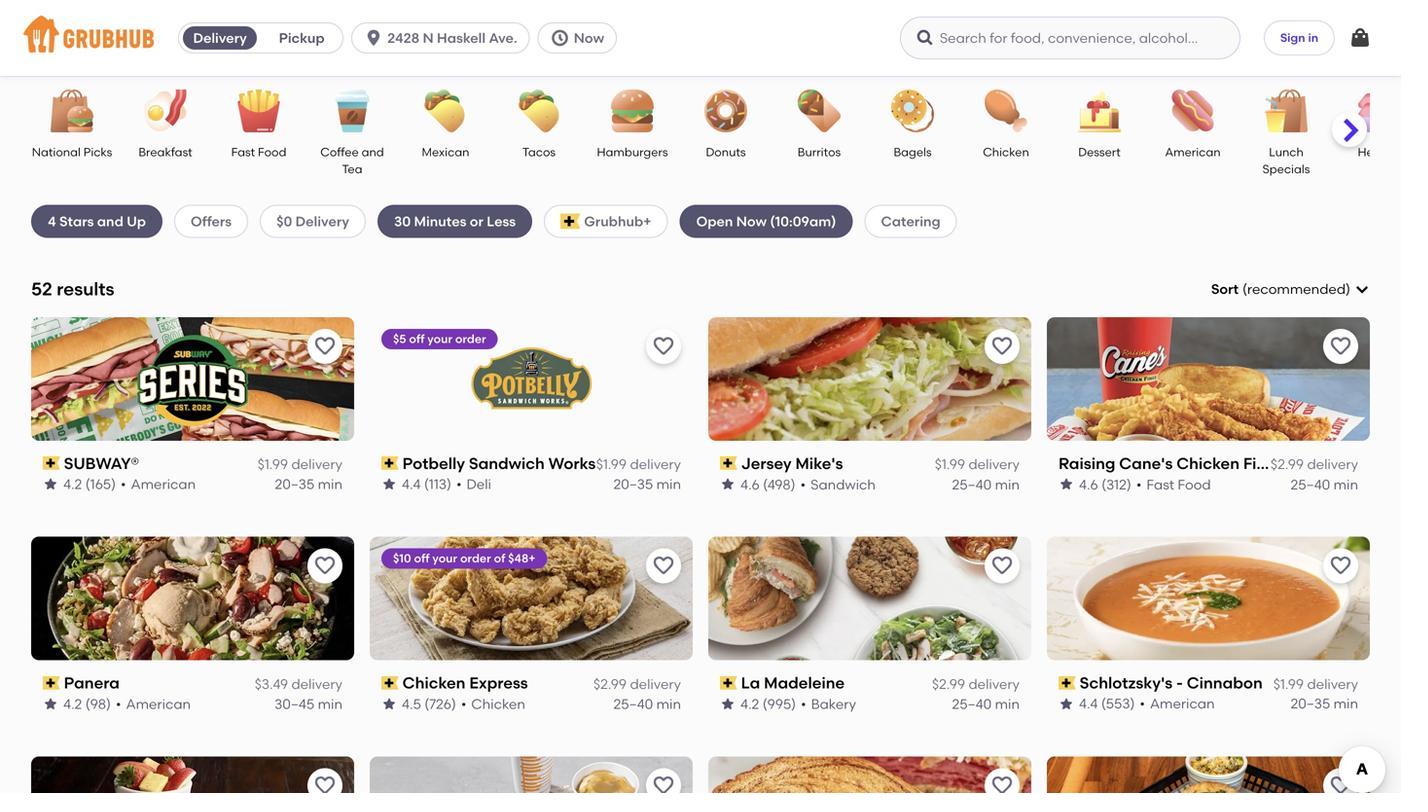 Task type: vqa. For each thing, say whether or not it's contained in the screenshot.
Bakery image
no



Task type: describe. For each thing, give the bounding box(es) containing it.
sign in button
[[1264, 20, 1335, 55]]

grubhub+
[[584, 213, 652, 229]]

delivery for schlotzsky's - cinnabon
[[1307, 676, 1358, 692]]

n
[[423, 30, 434, 46]]

and inside coffee and tea
[[362, 145, 384, 159]]

save this restaurant button for panera  logo
[[307, 548, 343, 584]]

panera  logo image
[[31, 537, 354, 660]]

30–45
[[275, 695, 315, 712]]

hamburgers
[[597, 145, 668, 159]]

star icon image for panera
[[43, 696, 58, 712]]

$10 off your order of $48+
[[393, 551, 536, 566]]

subscription pass image for chicken express
[[381, 676, 399, 690]]

national picks
[[32, 145, 112, 159]]

donuts image
[[692, 90, 760, 132]]

specials
[[1263, 162, 1310, 176]]

4.4 for potbelly sandwich works
[[402, 476, 421, 492]]

25–40 min for jersey mike's
[[952, 476, 1020, 492]]

bakery
[[811, 695, 856, 712]]

$3.49
[[255, 676, 288, 692]]

save this restaurant button for jason's deli - downtown dallas logo
[[307, 768, 343, 793]]

schlotzsky's
[[1080, 674, 1173, 692]]

2 horizontal spatial $2.99
[[1271, 456, 1304, 472]]

save this restaurant image for the schlotzsky's - cinnabon logo
[[1329, 554, 1353, 578]]

la madeleine
[[741, 674, 845, 692]]

potbelly sandwich works logo image
[[469, 317, 593, 441]]

deli
[[467, 476, 491, 492]]

popeyes logo image
[[370, 757, 693, 793]]

1 vertical spatial and
[[97, 213, 123, 229]]

$5
[[393, 332, 406, 346]]

off for chicken express
[[414, 551, 430, 566]]

fast food image
[[225, 90, 293, 132]]

min for panera
[[318, 695, 343, 712]]

• for jersey mike's
[[800, 476, 806, 492]]

chicken image
[[972, 90, 1040, 132]]

sort
[[1211, 281, 1239, 297]]

results
[[57, 278, 114, 300]]

lunch
[[1269, 145, 1304, 159]]

save this restaurant image for popeyes logo
[[652, 774, 675, 793]]

up
[[127, 213, 146, 229]]

lunch specials image
[[1252, 90, 1320, 132]]

$2.99 delivery for chicken express
[[593, 676, 681, 692]]

subscription pass image for panera
[[43, 676, 60, 690]]

fingers
[[1243, 454, 1299, 473]]

• sandwich
[[800, 476, 876, 492]]

off for potbelly sandwich works
[[409, 332, 425, 346]]

offers
[[191, 213, 232, 229]]

mexican image
[[412, 90, 480, 132]]

dessert image
[[1065, 90, 1134, 132]]

american for panera
[[126, 695, 191, 712]]

subscription pass image for potbelly sandwich works
[[381, 456, 399, 470]]

delivery for chicken express
[[630, 676, 681, 692]]

raising
[[1059, 454, 1115, 473]]

• american for schlotzsky's - cinnabon
[[1140, 695, 1215, 712]]

$2.99 for chicken express
[[593, 676, 627, 692]]

national picks image
[[38, 90, 106, 132]]

works
[[548, 454, 596, 473]]

recommended
[[1247, 281, 1346, 297]]

• american for panera
[[116, 695, 191, 712]]

cinnabon
[[1187, 674, 1263, 692]]

save this restaurant image for jason's deli - downtown dallas logo
[[313, 774, 337, 793]]

4.6 for 4.6 (312)
[[1079, 476, 1098, 492]]

panera
[[64, 674, 120, 692]]

• for subway®
[[121, 476, 126, 492]]

save this restaurant button for popeyes logo
[[646, 768, 681, 793]]

4.2 for panera
[[63, 695, 82, 712]]

4.2 (995)
[[740, 695, 796, 712]]

sign in
[[1280, 30, 1318, 45]]

mexican
[[422, 145, 469, 159]]

your for chicken
[[432, 551, 457, 566]]

bagels image
[[879, 90, 947, 132]]

25–40 for chicken express
[[613, 695, 653, 712]]

• for chicken express
[[461, 695, 466, 712]]

delivery for jersey mike's
[[969, 456, 1020, 472]]

jason's deli - downtown dallas logo image
[[31, 757, 354, 793]]

burritos
[[798, 145, 841, 159]]

save this restaurant image for mcalister's deli logo
[[991, 774, 1014, 793]]

subscription pass image for schlotzsky's - cinnabon
[[1059, 676, 1076, 690]]

or
[[470, 213, 484, 229]]

min for potbelly sandwich works
[[656, 476, 681, 492]]

svg image inside field
[[1354, 281, 1370, 297]]

save this restaurant button for jersey mike's logo
[[985, 329, 1020, 364]]

schlotzsky's - cinnabon logo image
[[1047, 537, 1370, 660]]

• deli
[[456, 476, 491, 492]]

haskell
[[437, 30, 486, 46]]

$1.99 delivery for subway®
[[258, 456, 343, 472]]

sign
[[1280, 30, 1305, 45]]

save this restaurant button for subway® logo in the left of the page
[[307, 329, 343, 364]]

tea
[[342, 162, 362, 176]]

52 results
[[31, 278, 114, 300]]

0 horizontal spatial food
[[258, 145, 286, 159]]

)
[[1346, 281, 1351, 297]]

30–45 min
[[275, 695, 343, 712]]

$1.99 for schlotzsky's - cinnabon
[[1273, 676, 1304, 692]]

4.2 for la madeleine
[[740, 695, 759, 712]]

$3.49 delivery
[[255, 676, 343, 692]]

main navigation navigation
[[0, 0, 1401, 76]]

$1.99 delivery for potbelly sandwich works
[[596, 456, 681, 472]]

mcalister's deli logo image
[[708, 757, 1031, 793]]

potbelly sandwich works
[[403, 454, 596, 473]]

4.5 (726)
[[402, 695, 456, 712]]

american image
[[1159, 90, 1227, 132]]

4.2 (165)
[[63, 476, 116, 492]]

breakfast
[[138, 145, 192, 159]]

(
[[1243, 281, 1247, 297]]

now inside button
[[574, 30, 604, 46]]

less
[[487, 213, 516, 229]]

now button
[[538, 22, 625, 54]]

• bakery
[[801, 695, 856, 712]]

svg image up bagels image
[[915, 28, 935, 48]]

delivery inside "button"
[[193, 30, 247, 46]]

sandwich for •
[[811, 476, 876, 492]]

breakfast image
[[131, 90, 199, 132]]

$1.99 for potbelly sandwich works
[[596, 456, 627, 472]]

(10:09am)
[[770, 213, 836, 229]]

save this restaurant image for subway® logo in the left of the page
[[313, 335, 337, 358]]

(312)
[[1102, 476, 1131, 492]]

25–40 for la madeleine
[[952, 695, 992, 712]]

raising cane's chicken fingers
[[1059, 454, 1299, 473]]

25–40 min for la madeleine
[[952, 695, 1020, 712]]

4.6 (312)
[[1079, 476, 1131, 492]]

1 vertical spatial now
[[736, 213, 767, 229]]

25–40 min for chicken express
[[613, 695, 681, 712]]

20–35 for schlotzsky's - cinnabon
[[1291, 695, 1330, 712]]

in
[[1308, 30, 1318, 45]]

20–35 for potbelly sandwich works
[[613, 476, 653, 492]]

min for jersey mike's
[[995, 476, 1020, 492]]

$1.99 delivery for schlotzsky's - cinnabon
[[1273, 676, 1358, 692]]

order for sandwich
[[455, 332, 486, 346]]

potbelly
[[403, 454, 465, 473]]

min for subway®
[[318, 476, 343, 492]]

burritos image
[[785, 90, 853, 132]]

4.2 (98)
[[63, 695, 111, 712]]

4.5
[[402, 695, 421, 712]]

4.4 (113)
[[402, 476, 451, 492]]

chicken express logo image
[[370, 537, 693, 660]]

• for schlotzsky's - cinnabon
[[1140, 695, 1145, 712]]

$0
[[276, 213, 292, 229]]

la
[[741, 674, 760, 692]]

$2.99 for la madeleine
[[932, 676, 965, 692]]

20–35 min for subway®
[[275, 476, 343, 492]]

subscription pass image for subway®
[[43, 456, 60, 470]]

• american for subway®
[[121, 476, 196, 492]]

• for panera
[[116, 695, 121, 712]]

20–35 min for schlotzsky's - cinnabon
[[1291, 695, 1358, 712]]

delivery for la madeleine
[[969, 676, 1020, 692]]



Task type: locate. For each thing, give the bounding box(es) containing it.
star icon image down raising
[[1059, 476, 1074, 492]]

svg image
[[1349, 26, 1372, 50]]

1 vertical spatial sandwich
[[811, 476, 876, 492]]

min for la madeleine
[[995, 695, 1020, 712]]

0 horizontal spatial sandwich
[[469, 454, 545, 473]]

american for schlotzsky's - cinnabon
[[1150, 695, 1215, 712]]

$2.99 delivery
[[1271, 456, 1358, 472], [593, 676, 681, 692], [932, 676, 1020, 692]]

your right $5
[[427, 332, 452, 346]]

save this restaurant button for the schlotzsky's - cinnabon logo
[[1323, 548, 1358, 584]]

0 horizontal spatial delivery
[[193, 30, 247, 46]]

healthy
[[1358, 145, 1401, 159]]

subscription pass image left jersey
[[720, 456, 737, 470]]

save this restaurant button
[[307, 329, 343, 364], [646, 329, 681, 364], [985, 329, 1020, 364], [1323, 329, 1358, 364], [307, 548, 343, 584], [646, 548, 681, 584], [985, 548, 1020, 584], [1323, 548, 1358, 584], [307, 768, 343, 793], [646, 768, 681, 793], [985, 768, 1020, 793], [1323, 768, 1358, 793]]

save this restaurant image
[[313, 335, 337, 358], [991, 335, 1014, 358], [313, 554, 337, 578], [652, 554, 675, 578], [991, 554, 1014, 578], [1329, 554, 1353, 578], [991, 774, 1014, 793], [1329, 774, 1353, 793]]

1 horizontal spatial 20–35 min
[[613, 476, 681, 492]]

• right (98)
[[116, 695, 121, 712]]

0 horizontal spatial 20–35
[[275, 476, 315, 492]]

your
[[427, 332, 452, 346], [432, 551, 457, 566]]

fast down cane's
[[1147, 476, 1174, 492]]

$10
[[393, 551, 411, 566]]

subscription pass image for jersey mike's
[[720, 456, 737, 470]]

1 horizontal spatial delivery
[[295, 213, 349, 229]]

4.4 (553)
[[1079, 695, 1135, 712]]

american down - on the right bottom of the page
[[1150, 695, 1215, 712]]

svg image right ave.
[[550, 28, 570, 48]]

save this restaurant image for the empanada cookhouse logo
[[1329, 774, 1353, 793]]

svg image right ")"
[[1354, 281, 1370, 297]]

2428 n haskell ave. button
[[351, 22, 538, 54]]

tacos
[[522, 145, 556, 159]]

$0 delivery
[[276, 213, 349, 229]]

save this restaurant button for the empanada cookhouse logo
[[1323, 768, 1358, 793]]

subway®
[[64, 454, 139, 473]]

svg image left 2428
[[364, 28, 383, 48]]

1 horizontal spatial food
[[1178, 476, 1211, 492]]

(726)
[[424, 695, 456, 712]]

chicken
[[983, 145, 1029, 159], [1177, 454, 1240, 473], [403, 674, 466, 692], [471, 695, 525, 712]]

25–40 for jersey mike's
[[952, 476, 992, 492]]

1 vertical spatial order
[[460, 551, 491, 566]]

star icon image for chicken express
[[381, 696, 397, 712]]

4
[[48, 213, 56, 229]]

cane's
[[1119, 454, 1173, 473]]

$1.99
[[258, 456, 288, 472], [596, 456, 627, 472], [935, 456, 965, 472], [1273, 676, 1304, 692]]

• american
[[121, 476, 196, 492], [116, 695, 191, 712], [1140, 695, 1215, 712]]

min for chicken express
[[656, 695, 681, 712]]

now
[[574, 30, 604, 46], [736, 213, 767, 229]]

bagels
[[894, 145, 932, 159]]

chicken up • fast food
[[1177, 454, 1240, 473]]

svg image inside 2428 n haskell ave. button
[[364, 28, 383, 48]]

$1.99 delivery for jersey mike's
[[935, 456, 1020, 472]]

chicken down express
[[471, 695, 525, 712]]

save this restaurant button for mcalister's deli logo
[[985, 768, 1020, 793]]

subscription pass image left la
[[720, 676, 737, 690]]

american right (165)
[[131, 476, 196, 492]]

chicken down chicken image
[[983, 145, 1029, 159]]

-
[[1176, 674, 1183, 692]]

raising cane's chicken fingers logo image
[[1047, 317, 1370, 441]]

svg image inside now button
[[550, 28, 570, 48]]

express
[[469, 674, 528, 692]]

subscription pass image
[[43, 456, 60, 470], [720, 456, 737, 470], [720, 676, 737, 690], [1059, 676, 1076, 690]]

1 horizontal spatial sandwich
[[811, 476, 876, 492]]

0 vertical spatial order
[[455, 332, 486, 346]]

2 horizontal spatial $2.99 delivery
[[1271, 456, 1358, 472]]

4.4
[[402, 476, 421, 492], [1079, 695, 1098, 712]]

subscription pass image left panera
[[43, 676, 60, 690]]

0 vertical spatial your
[[427, 332, 452, 346]]

pickup button
[[261, 22, 343, 54]]

catering
[[881, 213, 941, 229]]

1 horizontal spatial $2.99
[[932, 676, 965, 692]]

4.2 left (98)
[[63, 695, 82, 712]]

• right (165)
[[121, 476, 126, 492]]

1 horizontal spatial now
[[736, 213, 767, 229]]

0 vertical spatial fast
[[231, 145, 255, 159]]

2 horizontal spatial 20–35 min
[[1291, 695, 1358, 712]]

ave.
[[489, 30, 517, 46]]

grubhub plus flag logo image
[[561, 214, 580, 229]]

subscription pass image for la madeleine
[[720, 676, 737, 690]]

star icon image for jersey mike's
[[720, 476, 736, 492]]

1 horizontal spatial 20–35
[[613, 476, 653, 492]]

open now (10:09am)
[[696, 213, 836, 229]]

jersey
[[741, 454, 792, 473]]

coffee and tea image
[[318, 90, 386, 132]]

$2.99 delivery for la madeleine
[[932, 676, 1020, 692]]

star icon image left the '4.4 (553)'
[[1059, 696, 1074, 712]]

star icon image for potbelly sandwich works
[[381, 476, 397, 492]]

0 horizontal spatial fast
[[231, 145, 255, 159]]

star icon image for la madeleine
[[720, 696, 736, 712]]

now right open
[[736, 213, 767, 229]]

20–35 min for potbelly sandwich works
[[613, 476, 681, 492]]

• down jersey mike's
[[800, 476, 806, 492]]

0 horizontal spatial 4.4
[[402, 476, 421, 492]]

4.4 left (553)
[[1079, 695, 1098, 712]]

subscription pass image left subway®
[[43, 456, 60, 470]]

save this restaurant image for raising cane's chicken fingers logo
[[1329, 335, 1353, 358]]

and up tea
[[362, 145, 384, 159]]

star icon image left 4.2 (98)
[[43, 696, 58, 712]]

off
[[409, 332, 425, 346], [414, 551, 430, 566]]

fast
[[231, 145, 255, 159], [1147, 476, 1174, 492]]

food down 'raising cane's chicken fingers'
[[1178, 476, 1211, 492]]

star icon image for schlotzsky's - cinnabon
[[1059, 696, 1074, 712]]

• down cane's
[[1136, 476, 1142, 492]]

chicken express
[[403, 674, 528, 692]]

star icon image left 4.5
[[381, 696, 397, 712]]

save this restaurant image for panera  logo
[[313, 554, 337, 578]]

your right $10
[[432, 551, 457, 566]]

1 vertical spatial food
[[1178, 476, 1211, 492]]

coffee and tea
[[320, 145, 384, 176]]

(165)
[[85, 476, 116, 492]]

$1.99 for subway®
[[258, 456, 288, 472]]

pickup
[[279, 30, 325, 46]]

$5 off your order
[[393, 332, 486, 346]]

chicken up 4.5 (726)
[[403, 674, 466, 692]]

(553)
[[1101, 695, 1135, 712]]

subscription pass image left 'potbelly'
[[381, 456, 399, 470]]

coffee
[[320, 145, 359, 159]]

• chicken
[[461, 695, 525, 712]]

4.2 left (165)
[[63, 476, 82, 492]]

(995)
[[763, 695, 796, 712]]

your for potbelly
[[427, 332, 452, 346]]

30 minutes or less
[[394, 213, 516, 229]]

0 vertical spatial food
[[258, 145, 286, 159]]

dessert
[[1078, 145, 1121, 159]]

of
[[494, 551, 505, 566]]

fast food
[[231, 145, 286, 159]]

subway® logo image
[[31, 317, 354, 441]]

american right (98)
[[126, 695, 191, 712]]

american down american image
[[1165, 145, 1221, 159]]

order right $5
[[455, 332, 486, 346]]

• for potbelly sandwich works
[[456, 476, 462, 492]]

subscription pass image
[[381, 456, 399, 470], [43, 676, 60, 690], [381, 676, 399, 690]]

fast down the fast food image on the top
[[231, 145, 255, 159]]

stars
[[59, 213, 94, 229]]

• left deli
[[456, 476, 462, 492]]

0 vertical spatial delivery
[[193, 30, 247, 46]]

delivery for panera
[[291, 676, 343, 692]]

• right (553)
[[1140, 695, 1145, 712]]

0 horizontal spatial $2.99
[[593, 676, 627, 692]]

delivery
[[193, 30, 247, 46], [295, 213, 349, 229]]

order for express
[[460, 551, 491, 566]]

open
[[696, 213, 733, 229]]

save this restaurant image
[[652, 335, 675, 358], [1329, 335, 1353, 358], [313, 774, 337, 793], [652, 774, 675, 793]]

0 horizontal spatial 4.6
[[740, 476, 760, 492]]

None field
[[1211, 279, 1370, 299]]

• for la madeleine
[[801, 695, 806, 712]]

0 horizontal spatial $2.99 delivery
[[593, 676, 681, 692]]

$1.99 for jersey mike's
[[935, 456, 965, 472]]

0 horizontal spatial 20–35 min
[[275, 476, 343, 492]]

save this restaurant button for raising cane's chicken fingers logo
[[1323, 329, 1358, 364]]

0 vertical spatial sandwich
[[469, 454, 545, 473]]

20–35 for subway®
[[275, 476, 315, 492]]

4.6 for 4.6 (498)
[[740, 476, 760, 492]]

tacos image
[[505, 90, 573, 132]]

and
[[362, 145, 384, 159], [97, 213, 123, 229]]

4.2 down la
[[740, 695, 759, 712]]

1 vertical spatial your
[[432, 551, 457, 566]]

star icon image left the 4.4 (113)
[[381, 476, 397, 492]]

picks
[[83, 145, 112, 159]]

4.6 (498)
[[740, 476, 796, 492]]

20–35 min
[[275, 476, 343, 492], [613, 476, 681, 492], [1291, 695, 1358, 712]]

sandwich for potbelly
[[469, 454, 545, 473]]

sort ( recommended )
[[1211, 281, 1351, 297]]

american for subway®
[[131, 476, 196, 492]]

hamburgers image
[[598, 90, 667, 132]]

2 horizontal spatial 20–35
[[1291, 695, 1330, 712]]

$1.99 delivery
[[258, 456, 343, 472], [596, 456, 681, 472], [935, 456, 1020, 472], [1273, 676, 1358, 692]]

4.6 down raising
[[1079, 476, 1098, 492]]

save this restaurant button for la madeleine logo
[[985, 548, 1020, 584]]

(98)
[[85, 695, 111, 712]]

sandwich
[[469, 454, 545, 473], [811, 476, 876, 492]]

save this restaurant image for la madeleine logo
[[991, 554, 1014, 578]]

4.4 for schlotzsky's - cinnabon
[[1079, 695, 1098, 712]]

min for schlotzsky's - cinnabon
[[1334, 695, 1358, 712]]

svg image
[[364, 28, 383, 48], [550, 28, 570, 48], [915, 28, 935, 48], [1354, 281, 1370, 297]]

national
[[32, 145, 81, 159]]

1 horizontal spatial and
[[362, 145, 384, 159]]

0 horizontal spatial now
[[574, 30, 604, 46]]

star icon image left 4.2 (165)
[[43, 476, 58, 492]]

star icon image left 4.6 (498)
[[720, 476, 736, 492]]

the empanada cookhouse logo image
[[1047, 757, 1370, 793]]

2428
[[387, 30, 420, 46]]

(113)
[[424, 476, 451, 492]]

• american down - on the right bottom of the page
[[1140, 695, 1215, 712]]

• down chicken express at bottom
[[461, 695, 466, 712]]

madeleine
[[764, 674, 845, 692]]

4.2 for subway®
[[63, 476, 82, 492]]

4.6
[[740, 476, 760, 492], [1079, 476, 1098, 492]]

delivery left pickup
[[193, 30, 247, 46]]

1 horizontal spatial $2.99 delivery
[[932, 676, 1020, 692]]

subscription pass image left chicken express at bottom
[[381, 676, 399, 690]]

star icon image left the 4.2 (995) at the bottom right of page
[[720, 696, 736, 712]]

0 vertical spatial 4.4
[[402, 476, 421, 492]]

0 vertical spatial now
[[574, 30, 604, 46]]

•
[[121, 476, 126, 492], [456, 476, 462, 492], [800, 476, 806, 492], [1136, 476, 1142, 492], [116, 695, 121, 712], [461, 695, 466, 712], [801, 695, 806, 712], [1140, 695, 1145, 712]]

minutes
[[414, 213, 467, 229]]

delivery for subway®
[[291, 456, 343, 472]]

none field containing sort
[[1211, 279, 1370, 299]]

0 vertical spatial off
[[409, 332, 425, 346]]

4.6 down jersey
[[740, 476, 760, 492]]

off right $5
[[409, 332, 425, 346]]

jersey mike's logo image
[[708, 317, 1031, 441]]

delivery button
[[179, 22, 261, 54]]

jersey mike's
[[741, 454, 843, 473]]

0 horizontal spatial and
[[97, 213, 123, 229]]

lunch specials
[[1263, 145, 1310, 176]]

sandwich down mike's at the bottom right of the page
[[811, 476, 876, 492]]

subscription pass image left schlotzsky's
[[1059, 676, 1076, 690]]

delivery for potbelly sandwich works
[[630, 456, 681, 472]]

Search for food, convenience, alcohol... search field
[[900, 17, 1240, 59]]

order
[[455, 332, 486, 346], [460, 551, 491, 566]]

order left of
[[460, 551, 491, 566]]

• american right (165)
[[121, 476, 196, 492]]

now up hamburgers image
[[574, 30, 604, 46]]

4.4 left (113)
[[402, 476, 421, 492]]

star icon image for subway®
[[43, 476, 58, 492]]

delivery right $0
[[295, 213, 349, 229]]

save this restaurant image for jersey mike's logo
[[991, 335, 1014, 358]]

sandwich up deli
[[469, 454, 545, 473]]

food down the fast food image on the top
[[258, 145, 286, 159]]

1 vertical spatial 4.4
[[1079, 695, 1098, 712]]

1 vertical spatial delivery
[[295, 213, 349, 229]]

1 vertical spatial fast
[[1147, 476, 1174, 492]]

star icon image
[[43, 476, 58, 492], [381, 476, 397, 492], [720, 476, 736, 492], [1059, 476, 1074, 492], [43, 696, 58, 712], [381, 696, 397, 712], [720, 696, 736, 712], [1059, 696, 1074, 712]]

la madeleine logo image
[[708, 537, 1031, 660]]

1 horizontal spatial 4.6
[[1079, 476, 1098, 492]]

2428 n haskell ave.
[[387, 30, 517, 46]]

• american right (98)
[[116, 695, 191, 712]]

1 vertical spatial off
[[414, 551, 430, 566]]

0 vertical spatial and
[[362, 145, 384, 159]]

1 4.6 from the left
[[740, 476, 760, 492]]

4 stars and up
[[48, 213, 146, 229]]

1 horizontal spatial fast
[[1147, 476, 1174, 492]]

• down madeleine
[[801, 695, 806, 712]]

25–40 min
[[952, 476, 1020, 492], [1291, 476, 1358, 492], [613, 695, 681, 712], [952, 695, 1020, 712]]

30
[[394, 213, 411, 229]]

donuts
[[706, 145, 746, 159]]

schlotzsky's - cinnabon
[[1080, 674, 1263, 692]]

20–35
[[275, 476, 315, 492], [613, 476, 653, 492], [1291, 695, 1330, 712]]

2 4.6 from the left
[[1079, 476, 1098, 492]]

off right $10
[[414, 551, 430, 566]]

4.2
[[63, 476, 82, 492], [63, 695, 82, 712], [740, 695, 759, 712]]

1 horizontal spatial 4.4
[[1079, 695, 1098, 712]]

and left up
[[97, 213, 123, 229]]



